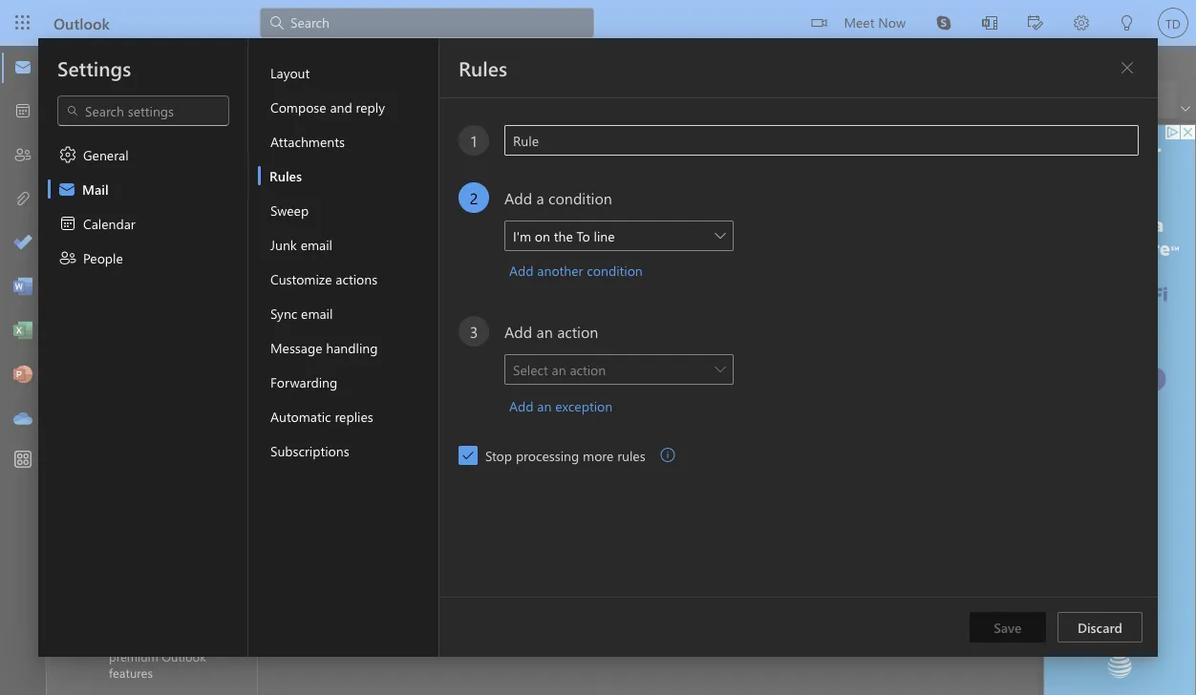 Task type: vqa. For each thing, say whether or not it's contained in the screenshot.
Deleted
no



Task type: describe. For each thing, give the bounding box(es) containing it.
add an exception
[[509, 397, 613, 415]]

discard
[[1078, 619, 1123, 636]]

subscriptions
[[270, 442, 349, 460]]

 help
[[68, 90, 118, 109]]

word image
[[13, 278, 32, 297]]

document containing settings
[[0, 0, 1196, 696]]

attachments button
[[258, 124, 439, 159]]


[[68, 90, 87, 109]]

1
[[470, 130, 478, 151]]

application containing settings
[[0, 0, 1196, 696]]

management
[[557, 198, 638, 216]]

mobile
[[214, 90, 254, 108]]

a
[[537, 188, 544, 208]]

contractsafe. 5-star rated. - contract management software
[[325, 198, 695, 216]]

Search settings search field
[[79, 101, 209, 120]]

stop
[[485, 447, 512, 464]]

2
[[470, 188, 478, 208]]

compose and reply
[[270, 98, 385, 116]]

features
[[109, 665, 153, 681]]

2 vertical spatial info
[[484, 353, 507, 371]]

contract
[[501, 198, 553, 216]]

people image
[[13, 146, 32, 165]]

0 vertical spatial team
[[792, 194, 826, 215]]

premium outlook features
[[109, 649, 206, 681]]

 calendar
[[58, 214, 135, 233]]

replies
[[335, 408, 373, 425]]

team
[[376, 447, 407, 464]]

add an exception button
[[505, 387, 621, 425]]


[[113, 252, 132, 271]]

to
[[577, 227, 590, 245]]

handling
[[326, 339, 378, 356]]

processing
[[516, 447, 579, 464]]

and
[[330, 98, 352, 116]]

rules tab panel
[[440, 38, 1158, 657]]

an for select an action
[[552, 361, 566, 378]]

 button
[[526, 135, 552, 161]]


[[1120, 60, 1135, 75]]

inbox
[[327, 137, 366, 157]]

automatic replies button
[[258, 399, 439, 434]]

customize actions
[[270, 270, 378, 288]]

tree inside application
[[69, 434, 223, 696]]

forwarding button
[[258, 365, 439, 399]]

customize
[[270, 270, 332, 288]]

rated.
[[450, 198, 488, 216]]

another
[[537, 261, 583, 279]]

add for add a condition
[[505, 188, 532, 208]]

action for select an action
[[570, 361, 606, 378]]

save button
[[970, 613, 1046, 643]]

help inside  help
[[91, 90, 118, 108]]

contractsafe.
[[325, 198, 406, 216]]

microsoft account team image
[[616, 194, 655, 232]]

c
[[297, 189, 306, 206]]

calendar image
[[13, 102, 32, 121]]


[[968, 140, 983, 155]]

an for add an exception
[[537, 397, 552, 415]]

add for add an exception
[[509, 397, 534, 415]]

settings
[[57, 54, 131, 81]]

 outlook mobile
[[139, 90, 254, 109]]

junk email
[[270, 236, 332, 253]]

outlook banner
[[0, 0, 1196, 46]]

1 vertical spatial security
[[435, 276, 480, 293]]

rules inside rules button
[[269, 167, 302, 184]]

i'm
[[513, 227, 531, 245]]

settings heading
[[57, 54, 131, 81]]

thu 9/28
[[507, 467, 552, 483]]

left-rail-appbar navigation
[[4, 46, 42, 441]]

0 vertical spatial microsoft account team
[[666, 194, 826, 215]]

now
[[878, 13, 906, 31]]

add for add another condition
[[509, 261, 534, 279]]

mail image
[[13, 58, 32, 77]]

layout
[[270, 64, 310, 81]]

to do image
[[13, 234, 32, 253]]

software
[[641, 198, 695, 216]]


[[57, 180, 76, 199]]

 inside the  
[[987, 143, 999, 155]]

i'm on the to line
[[513, 227, 615, 245]]

rules
[[617, 447, 646, 464]]

outlook link
[[54, 0, 110, 46]]

junk
[[270, 236, 297, 253]]

 button
[[78, 128, 111, 163]]

email for junk email
[[301, 236, 332, 253]]

message
[[270, 339, 322, 356]]

onedrive image
[[13, 410, 32, 429]]

Name your rule text field
[[506, 126, 1138, 155]]

1 select a conversation checkbox from the top
[[287, 261, 325, 291]]

add for add an action
[[505, 321, 532, 342]]

help inside button
[[232, 52, 261, 69]]

help group
[[58, 80, 266, 115]]

1 vertical spatial info
[[484, 276, 507, 293]]

favorites tree
[[69, 120, 223, 396]]

microsoft account security info verification inside message list list box
[[325, 276, 575, 293]]

customize actions button
[[258, 262, 439, 296]]

team for was
[[435, 334, 465, 352]]

 button
[[56, 47, 95, 79]]

actions
[[336, 270, 378, 288]]


[[66, 104, 79, 118]]

premium
[[109, 649, 158, 665]]

 inside button
[[88, 138, 103, 153]]

mt for microsoft account team icon
[[626, 204, 645, 222]]

microsoft account team image
[[287, 338, 317, 369]]

reply
[[356, 98, 385, 116]]

compose and reply button
[[258, 90, 439, 124]]

welcome
[[325, 466, 380, 484]]

10/2 for was
[[529, 355, 552, 370]]

-
[[492, 198, 497, 216]]

general
[[83, 146, 129, 163]]

add another condition button
[[505, 251, 652, 290]]

help button
[[218, 46, 275, 75]]

microsoft account team for microsoft account security info was added
[[325, 334, 465, 352]]

outlook inside the premium outlook features
[[162, 649, 206, 665]]

outlook inside message list list box
[[325, 447, 373, 464]]



Task type: locate. For each thing, give the bounding box(es) containing it.
1 vertical spatial microsoft account team
[[325, 257, 465, 274]]

0 vertical spatial action
[[557, 321, 599, 342]]

email inside button
[[301, 304, 333, 322]]

select a conversation checkbox containing mt
[[287, 338, 325, 369]]

add an action
[[505, 321, 599, 342]]

1 horizontal spatial 
[[987, 143, 999, 155]]

 button
[[653, 441, 684, 471]]

rules up c
[[269, 167, 302, 184]]

star
[[423, 198, 446, 216]]

condition up to
[[549, 188, 612, 208]]

0 vertical spatial security
[[745, 137, 799, 158]]

message list section
[[260, 122, 695, 695]]

1 horizontal spatial verification
[[835, 137, 912, 158]]

condition for add another condition
[[587, 261, 643, 279]]

select a conversation checkbox up forwarding
[[287, 338, 325, 369]]

powerpoint image
[[13, 366, 32, 385]]

sweep button
[[258, 193, 439, 227]]

automatic
[[270, 408, 331, 425]]

rules heading
[[459, 54, 507, 81]]

home button
[[95, 46, 160, 75]]

outlook team
[[325, 447, 407, 464]]

mon left the another
[[503, 277, 526, 292]]

junk email button
[[258, 227, 439, 262]]

tab list
[[95, 46, 275, 75]]

outlook right the 
[[162, 90, 210, 108]]

2 mon from the top
[[503, 355, 526, 370]]

1 vertical spatial an
[[552, 361, 566, 378]]

mon for verification
[[503, 277, 526, 292]]

info
[[803, 137, 830, 158], [484, 276, 507, 293], [484, 353, 507, 371]]

10/2 down add an action
[[529, 355, 552, 370]]

microsoft account team for microsoft account security info verification
[[325, 257, 465, 274]]

1 horizontal spatial microsoft account security info verification
[[615, 137, 912, 158]]

2 vertical spatial team
[[435, 334, 465, 352]]

10/2 for verification
[[529, 277, 552, 292]]

select a conversation image
[[292, 267, 312, 286]]

settings tab list
[[38, 38, 248, 657]]

action up 'added'
[[557, 321, 599, 342]]

1 horizontal spatial help
[[232, 52, 261, 69]]

team for verification
[[435, 257, 465, 274]]

email right junk
[[301, 236, 332, 253]]

automatic replies
[[270, 408, 373, 425]]

an for add an action
[[537, 321, 553, 342]]

favorites
[[115, 135, 176, 156]]

 right 
[[987, 143, 999, 155]]

meet now
[[844, 13, 906, 31]]

mt
[[626, 204, 645, 222], [292, 344, 312, 362]]

action
[[557, 321, 599, 342], [570, 361, 606, 378]]

action inside field
[[570, 361, 606, 378]]

rules up 1
[[459, 54, 507, 81]]

outlook inside  outlook mobile
[[162, 90, 210, 108]]

1 vertical spatial mon
[[503, 355, 526, 370]]

Select a conversation checkbox
[[287, 261, 325, 291], [287, 338, 325, 369]]


[[661, 448, 676, 463]]

condition down "select a conditional" field
[[587, 261, 643, 279]]

select an action
[[513, 361, 606, 378]]

microsoft
[[615, 137, 682, 158], [666, 194, 730, 215], [325, 257, 381, 274], [325, 276, 381, 293], [325, 334, 381, 352], [325, 353, 381, 371]]

2 10/2 from the top
[[529, 355, 552, 370]]

1 vertical spatial mt
[[292, 344, 312, 362]]

select
[[513, 361, 548, 378]]

9/28
[[529, 467, 552, 483]]

mon 10/2 for verification
[[503, 277, 552, 292]]

1 vertical spatial condition
[[587, 261, 643, 279]]

tab list containing home
[[95, 46, 275, 75]]


[[139, 90, 159, 109]]

verification
[[835, 137, 912, 158], [510, 276, 575, 293]]


[[530, 141, 548, 158]]

0 vertical spatial verification
[[835, 137, 912, 158]]

layout button
[[258, 55, 439, 90]]

select a conversation checkbox down junk email
[[287, 261, 325, 291]]

 
[[968, 140, 999, 155]]

10/2 up add an action
[[529, 277, 552, 292]]

discard button
[[1058, 613, 1143, 643]]

line
[[594, 227, 615, 245]]

attachments
[[270, 132, 345, 150]]

condition for add a condition
[[549, 188, 612, 208]]

rules
[[459, 54, 507, 81], [269, 167, 302, 184]]

mon 10/2 down i'm
[[503, 277, 552, 292]]

condition
[[549, 188, 612, 208], [587, 261, 643, 279]]

0 horizontal spatial mt
[[292, 344, 312, 362]]

outlook up welcome
[[325, 447, 373, 464]]

0 horizontal spatial help
[[91, 90, 118, 108]]

0 vertical spatial rules
[[459, 54, 507, 81]]

microsoft account team
[[666, 194, 826, 215], [325, 257, 465, 274], [325, 334, 465, 352]]

compose
[[270, 98, 326, 116]]

team down name your rule text box on the top
[[792, 194, 826, 215]]

outlook up  button on the left of page
[[54, 12, 110, 33]]

add down i'm
[[509, 261, 534, 279]]

1 horizontal spatial rules
[[459, 54, 507, 81]]

1 vertical spatial microsoft account security info verification
[[325, 276, 575, 293]]

outlook inside banner
[[54, 12, 110, 33]]

add down select
[[509, 397, 534, 415]]

people
[[83, 249, 123, 267]]

sync
[[270, 304, 297, 322]]

0 vertical spatial mon 10/2
[[503, 277, 552, 292]]

files image
[[13, 190, 32, 209]]

0 horizontal spatial 
[[88, 138, 103, 153]]

application
[[0, 0, 1196, 696]]

1 10/2 from the top
[[529, 277, 552, 292]]

tree
[[69, 434, 223, 696]]

0 vertical spatial select a conversation checkbox
[[287, 261, 325, 291]]

excel image
[[13, 322, 32, 341]]

contractsafe image
[[286, 183, 317, 213]]


[[58, 145, 77, 164]]

tab list inside application
[[95, 46, 275, 75]]

3
[[470, 321, 478, 342]]

your
[[399, 466, 426, 484]]

add up was
[[505, 321, 532, 342]]

microsoft account security info was added
[[325, 353, 574, 371]]

email for sync email
[[301, 304, 333, 322]]

home
[[109, 52, 145, 69]]

1 vertical spatial verification
[[510, 276, 575, 293]]

1 vertical spatial 10/2
[[529, 355, 552, 370]]

1 mon 10/2 from the top
[[503, 277, 552, 292]]

0 vertical spatial condition
[[549, 188, 612, 208]]

mt for microsoft account team image at the left
[[292, 344, 312, 362]]

stop processing more rules
[[485, 447, 646, 464]]

account
[[686, 137, 741, 158], [734, 194, 788, 215], [385, 257, 431, 274], [385, 276, 431, 293], [385, 334, 431, 352], [385, 353, 431, 371], [538, 466, 585, 484]]

added
[[536, 353, 574, 371]]

0 vertical spatial email
[[301, 236, 332, 253]]

dialog containing settings
[[0, 0, 1196, 696]]

0 vertical spatial 10/2
[[529, 277, 552, 292]]

1 vertical spatial team
[[435, 257, 465, 274]]

1 horizontal spatial mt
[[626, 204, 645, 222]]

dialog
[[0, 0, 1196, 696]]

ad
[[511, 182, 523, 194]]

was
[[510, 353, 533, 371]]

0 vertical spatial mon
[[503, 277, 526, 292]]

message handling button
[[258, 331, 439, 365]]

add a condition
[[505, 188, 612, 208]]

mon for was
[[503, 355, 526, 370]]

0 horizontal spatial microsoft account security info verification
[[325, 276, 575, 293]]

outlook.com
[[457, 466, 534, 484]]

thu
[[507, 467, 526, 483]]

exception
[[555, 397, 613, 415]]

1 vertical spatial select a conversation checkbox
[[287, 338, 325, 369]]

1 vertical spatial rules
[[269, 167, 302, 184]]

help right 
[[91, 90, 118, 108]]

1 vertical spatial email
[[301, 304, 333, 322]]

1 vertical spatial mon 10/2
[[503, 355, 552, 370]]

forwarding
[[270, 373, 338, 391]]

0 vertical spatial mt
[[626, 204, 645, 222]]

0 vertical spatial info
[[803, 137, 830, 158]]

email inside button
[[301, 236, 332, 253]]

add inside button
[[509, 397, 534, 415]]

meet
[[844, 13, 875, 31]]

add another condition
[[509, 261, 643, 279]]

 button
[[1112, 53, 1143, 83]]

condition inside "button"
[[587, 261, 643, 279]]

0 vertical spatial help
[[232, 52, 261, 69]]

5-
[[410, 198, 423, 216]]

help up the mobile
[[232, 52, 261, 69]]

mon 10/2 down add an action
[[503, 355, 552, 370]]

sync email button
[[258, 296, 439, 331]]

mt inside microsoft account team icon
[[626, 204, 645, 222]]

email right sync
[[301, 304, 333, 322]]

verification inside message list list box
[[510, 276, 575, 293]]

to
[[384, 466, 396, 484]]

favorites tree item
[[69, 128, 223, 166]]

0 horizontal spatial verification
[[510, 276, 575, 293]]

2 vertical spatial an
[[537, 397, 552, 415]]

mon left 'added'
[[503, 355, 526, 370]]

sync email
[[270, 304, 333, 322]]

premium outlook features button
[[69, 605, 258, 696]]

an inside field
[[552, 361, 566, 378]]

sweep
[[270, 201, 309, 219]]

 right 
[[88, 138, 103, 153]]

0 vertical spatial microsoft account security info verification
[[615, 137, 912, 158]]

2 vertical spatial microsoft account team
[[325, 334, 465, 352]]

ot
[[294, 457, 310, 475]]

mon 10/2 for was
[[503, 355, 552, 370]]

0 horizontal spatial rules
[[269, 167, 302, 184]]

Select a action field
[[505, 355, 734, 386]]

message list list box
[[260, 170, 695, 695]]

0 vertical spatial an
[[537, 321, 553, 342]]

team down star
[[435, 257, 465, 274]]

1 vertical spatial action
[[570, 361, 606, 378]]

an down select
[[537, 397, 552, 415]]

message handling
[[270, 339, 378, 356]]

rules inside rules tab panel
[[459, 54, 507, 81]]

action up exception
[[570, 361, 606, 378]]

Select a conversation checkbox
[[287, 451, 325, 482]]

an inside button
[[537, 397, 552, 415]]

team up microsoft account security info was added
[[435, 334, 465, 352]]

2 select a conversation checkbox from the top
[[287, 338, 325, 369]]

outlook
[[54, 12, 110, 33], [162, 90, 210, 108], [325, 447, 373, 464], [162, 649, 206, 665]]

2 mon 10/2 from the top
[[503, 355, 552, 370]]

outlook right the premium
[[162, 649, 206, 665]]

an up 'added'
[[537, 321, 553, 342]]


[[58, 214, 77, 233]]

mt inside microsoft account team image
[[292, 344, 312, 362]]

action for add an action
[[557, 321, 599, 342]]

add inside "button"
[[509, 261, 534, 279]]

1 vertical spatial help
[[91, 90, 118, 108]]

more apps image
[[13, 451, 32, 470]]

save
[[994, 619, 1022, 636]]


[[88, 138, 103, 153], [987, 143, 999, 155]]

outlook team image
[[287, 451, 317, 482]]

Select a conditional field
[[505, 221, 734, 252]]

new
[[430, 466, 454, 484]]

an right select
[[552, 361, 566, 378]]

mail
[[82, 180, 109, 198]]

1 mon from the top
[[503, 277, 526, 292]]

2 vertical spatial security
[[435, 353, 480, 371]]

add left a
[[505, 188, 532, 208]]

document
[[0, 0, 1196, 696]]



